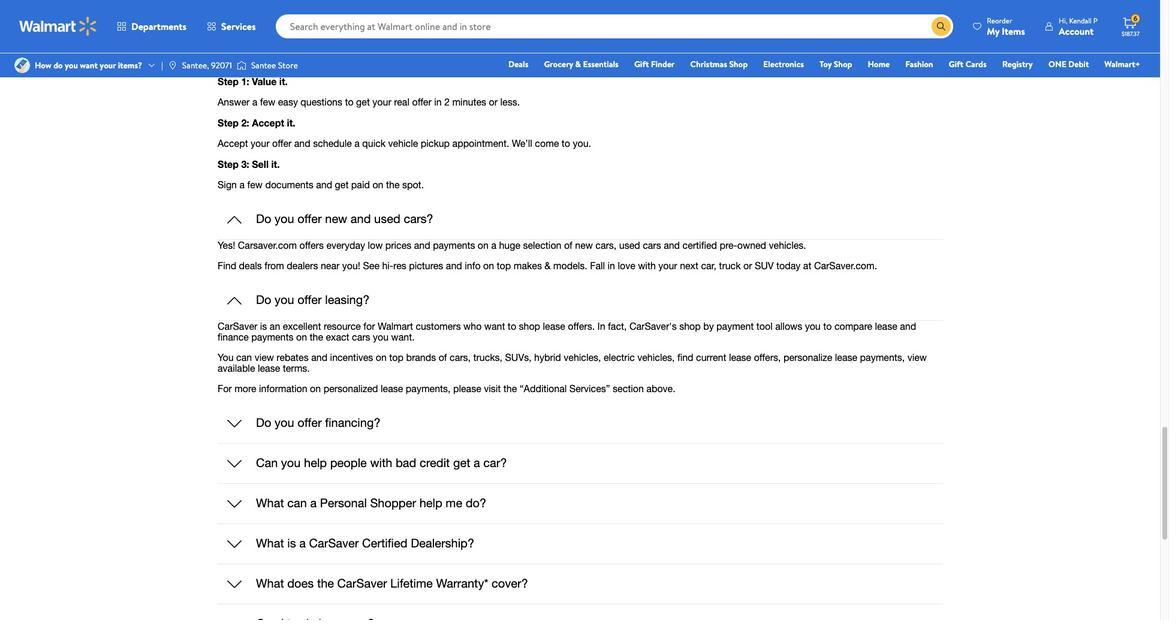 Task type: locate. For each thing, give the bounding box(es) containing it.
account
[[1059, 24, 1094, 37]]

hi,
[[1059, 15, 1068, 25]]

fashion link
[[900, 58, 939, 71]]

shop right "toy"
[[834, 58, 852, 70]]

gift inside gift cards link
[[949, 58, 964, 70]]

2 shop from the left
[[834, 58, 852, 70]]

shop inside "christmas shop" link
[[729, 58, 748, 70]]

 image
[[14, 58, 30, 73], [168, 61, 177, 70]]

|
[[161, 59, 163, 71]]

how
[[35, 59, 51, 71]]

departments
[[131, 20, 187, 33]]

registry link
[[997, 58, 1038, 71]]

gift for gift finder
[[634, 58, 649, 70]]

1 horizontal spatial gift
[[949, 58, 964, 70]]

gift
[[634, 58, 649, 70], [949, 58, 964, 70]]

0 horizontal spatial shop
[[729, 58, 748, 70]]

gift left finder
[[634, 58, 649, 70]]

shop inside toy shop link
[[834, 58, 852, 70]]

 image
[[237, 59, 246, 71]]

shop for christmas shop
[[729, 58, 748, 70]]

0 horizontal spatial gift
[[634, 58, 649, 70]]

1 horizontal spatial  image
[[168, 61, 177, 70]]

toy
[[820, 58, 832, 70]]

gift inside gift finder link
[[634, 58, 649, 70]]

1 gift from the left
[[634, 58, 649, 70]]

christmas shop link
[[685, 58, 753, 71]]

1 horizontal spatial shop
[[834, 58, 852, 70]]

services button
[[197, 12, 266, 41]]

grocery
[[544, 58, 573, 70]]

gift cards link
[[944, 58, 992, 71]]

gift left cards
[[949, 58, 964, 70]]

home link
[[863, 58, 895, 71]]

gift for gift cards
[[949, 58, 964, 70]]

grocery & essentials link
[[539, 58, 624, 71]]

electronics link
[[758, 58, 810, 71]]

one
[[1049, 58, 1067, 70]]

items?
[[118, 59, 142, 71]]

 image left how
[[14, 58, 30, 73]]

reorder my items
[[987, 15, 1025, 37]]

one debit
[[1049, 58, 1089, 70]]

2 gift from the left
[[949, 58, 964, 70]]

finder
[[651, 58, 675, 70]]

 image right |
[[168, 61, 177, 70]]

shop
[[729, 58, 748, 70], [834, 58, 852, 70]]

$187.37
[[1122, 29, 1140, 38]]

how do you want your items?
[[35, 59, 142, 71]]

1 shop from the left
[[729, 58, 748, 70]]

electronics
[[763, 58, 804, 70]]

santee, 92071
[[182, 59, 232, 71]]

shop right christmas
[[729, 58, 748, 70]]

deals
[[508, 58, 529, 70]]

6
[[1134, 13, 1138, 24]]

gift cards
[[949, 58, 987, 70]]

christmas shop
[[690, 58, 748, 70]]

christmas
[[690, 58, 727, 70]]

deals link
[[503, 58, 534, 71]]

0 horizontal spatial  image
[[14, 58, 30, 73]]

you
[[65, 59, 78, 71]]

6 $187.37
[[1122, 13, 1140, 38]]

do
[[53, 59, 63, 71]]

walmart+ link
[[1099, 58, 1146, 71]]

 image for how do you want your items?
[[14, 58, 30, 73]]

grocery & essentials
[[544, 58, 619, 70]]

departments button
[[107, 12, 197, 41]]



Task type: describe. For each thing, give the bounding box(es) containing it.
reorder
[[987, 15, 1013, 25]]

Walmart Site-Wide search field
[[276, 14, 953, 38]]

fashion
[[906, 58, 933, 70]]

shop for toy shop
[[834, 58, 852, 70]]

registry
[[1002, 58, 1033, 70]]

santee store
[[251, 59, 298, 71]]

search icon image
[[937, 22, 946, 31]]

one debit link
[[1043, 58, 1095, 71]]

hi, kendall p account
[[1059, 15, 1098, 37]]

p
[[1094, 15, 1098, 25]]

your
[[100, 59, 116, 71]]

kendall
[[1069, 15, 1092, 25]]

92071
[[211, 59, 232, 71]]

toy shop
[[820, 58, 852, 70]]

items
[[1002, 24, 1025, 37]]

want
[[80, 59, 98, 71]]

gift finder link
[[629, 58, 680, 71]]

walmart+
[[1105, 58, 1141, 70]]

 image for santee, 92071
[[168, 61, 177, 70]]

services
[[221, 20, 256, 33]]

cards
[[966, 58, 987, 70]]

essentials
[[583, 58, 619, 70]]

debit
[[1069, 58, 1089, 70]]

santee
[[251, 59, 276, 71]]

home
[[868, 58, 890, 70]]

store
[[278, 59, 298, 71]]

my
[[987, 24, 1000, 37]]

walmart image
[[19, 17, 97, 36]]

Search search field
[[276, 14, 953, 38]]

santee,
[[182, 59, 209, 71]]

&
[[575, 58, 581, 70]]

gift finder
[[634, 58, 675, 70]]

toy shop link
[[814, 58, 858, 71]]



Task type: vqa. For each thing, say whether or not it's contained in the screenshot.
Organic
no



